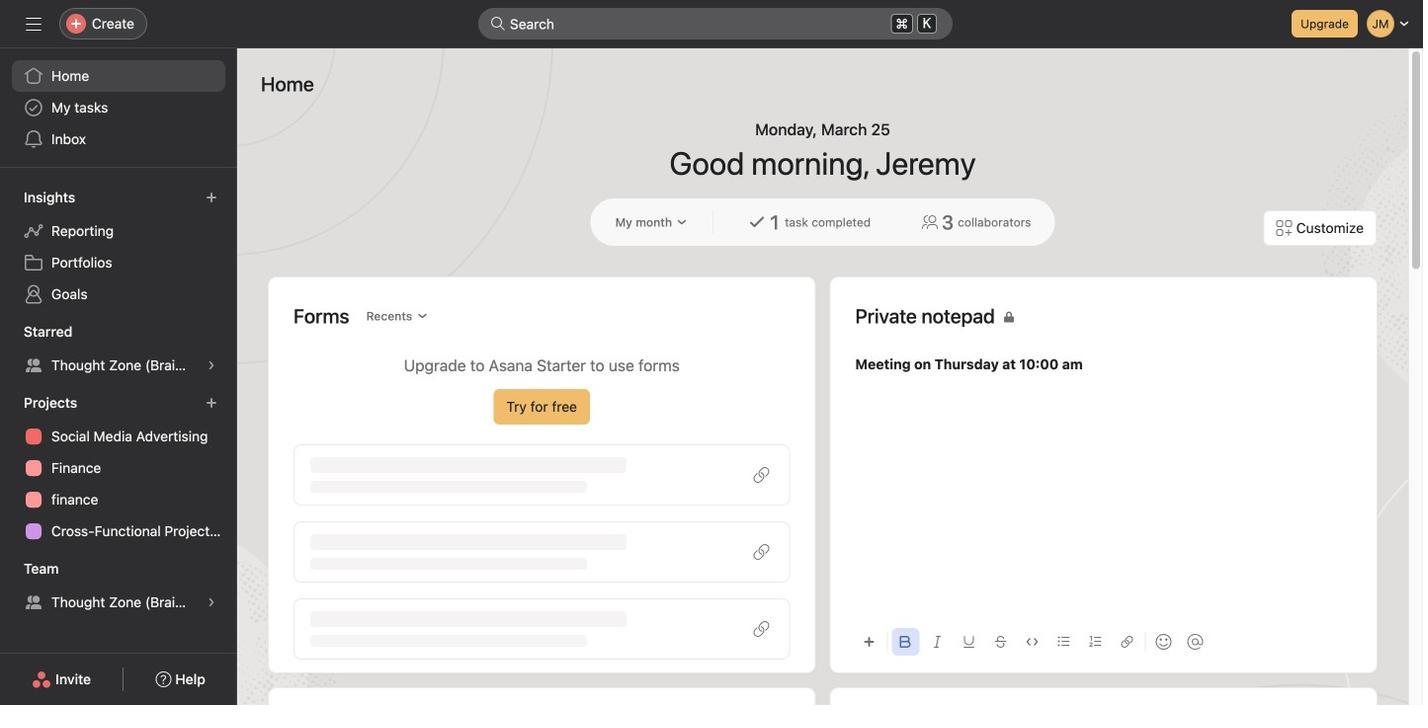 Task type: locate. For each thing, give the bounding box(es) containing it.
None field
[[479, 8, 953, 40]]

starred element
[[0, 314, 237, 386]]

code image
[[1027, 637, 1039, 649]]

hide sidebar image
[[26, 16, 42, 32]]

bold image
[[900, 637, 912, 649]]

projects element
[[0, 386, 237, 552]]

italics image
[[932, 637, 944, 649]]

teams element
[[0, 552, 237, 623]]

toolbar
[[856, 620, 1353, 664]]

underline image
[[963, 637, 975, 649]]

at mention image
[[1188, 635, 1204, 651]]

emoji image
[[1156, 635, 1172, 651]]

insights element
[[0, 180, 237, 314]]

Search tasks, projects, and more text field
[[479, 8, 953, 40]]

strikethrough image
[[995, 637, 1007, 649]]

prominent image
[[490, 16, 506, 32]]



Task type: vqa. For each thing, say whether or not it's contained in the screenshot.
'Automatic'
no



Task type: describe. For each thing, give the bounding box(es) containing it.
link image
[[1122, 637, 1134, 649]]

insert an object image
[[864, 637, 875, 649]]

new insights image
[[206, 192, 218, 204]]

bulleted list image
[[1058, 637, 1070, 649]]

global element
[[0, 48, 237, 167]]

numbered list image
[[1090, 637, 1102, 649]]



